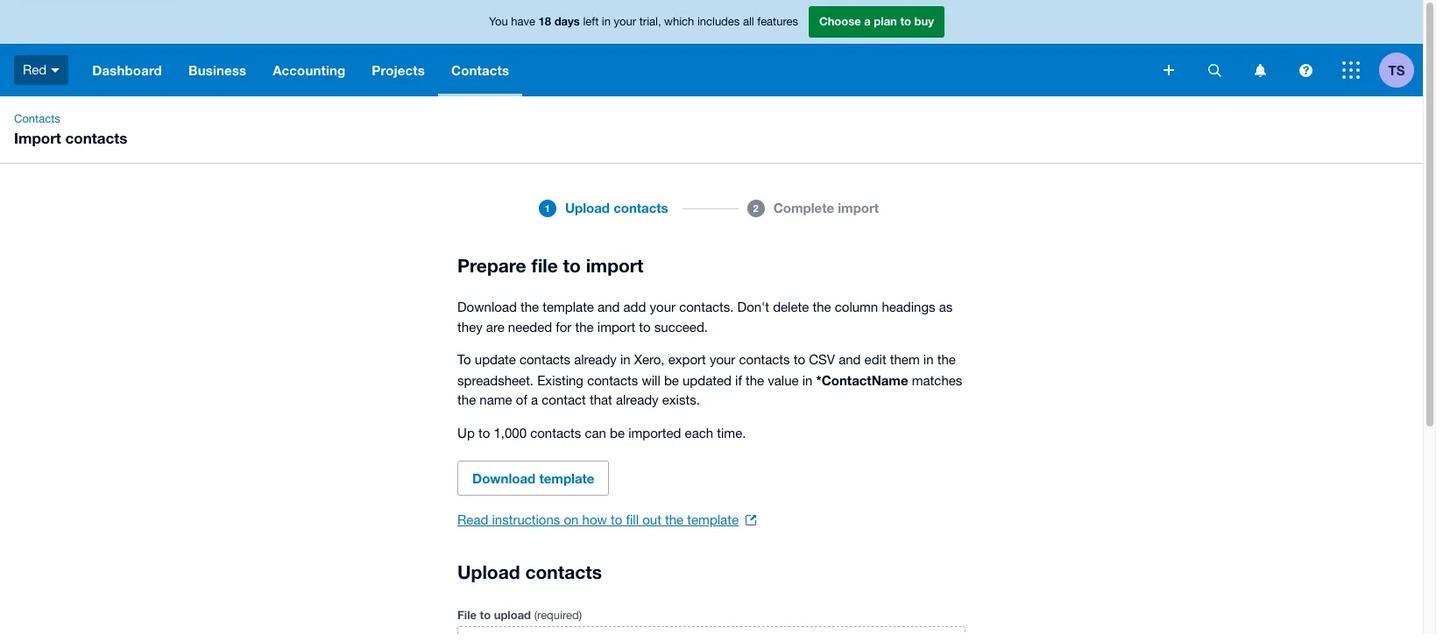 Task type: describe. For each thing, give the bounding box(es) containing it.
1
[[545, 202, 550, 213]]

contacts for contacts import contacts
[[14, 112, 60, 125]]

matches the name of a contact that already exists.
[[458, 373, 963, 408]]

headings
[[882, 300, 936, 315]]

1 vertical spatial import
[[586, 255, 644, 277]]

your inside download the template and add your contacts. don't delete the column headings as they are needed for the import to succeed.
[[650, 300, 676, 315]]

includes
[[698, 15, 740, 28]]

up
[[458, 426, 475, 440]]

business
[[188, 62, 246, 78]]

that
[[590, 393, 612, 408]]

template inside download the template and add your contacts. don't delete the column headings as they are needed for the import to succeed.
[[543, 300, 594, 315]]

value
[[768, 373, 799, 388]]

complete import
[[774, 200, 879, 216]]

features
[[757, 15, 798, 28]]

in inside you have 18 days left in your trial, which includes all features
[[602, 15, 611, 28]]

ts button
[[1380, 44, 1423, 96]]

tab list containing upload contacts
[[203, 191, 1220, 252]]

ts
[[1389, 62, 1405, 78]]

contacts link
[[7, 110, 67, 128]]

download template
[[472, 471, 595, 486]]

the right the if
[[746, 373, 764, 388]]

in up matches
[[924, 352, 934, 367]]

as
[[939, 300, 953, 315]]

up to 1,000 contacts can be imported each time.
[[458, 426, 746, 440]]

import
[[14, 129, 61, 147]]

fill
[[626, 513, 639, 528]]

(required)
[[534, 609, 582, 622]]

your inside you have 18 days left in your trial, which includes all features
[[614, 15, 636, 28]]

delete
[[773, 300, 809, 315]]

the right out at the bottom
[[665, 513, 684, 528]]

accounting
[[273, 62, 346, 78]]

file
[[532, 255, 558, 277]]

be inside to update contacts already in xero, export your contacts to csv and edit them in the spreadsheet. existing contacts will be updated if the value in
[[664, 373, 679, 388]]

projects button
[[359, 44, 438, 96]]

your inside to update contacts already in xero, export your contacts to csv and edit them in the spreadsheet. existing contacts will be updated if the value in
[[710, 352, 736, 367]]

projects
[[372, 62, 425, 78]]

banner containing ts
[[0, 0, 1423, 96]]

and inside download the template and add your contacts. don't delete the column headings as they are needed for the import to succeed.
[[598, 300, 620, 315]]

update
[[475, 352, 516, 367]]

file
[[458, 608, 477, 622]]

spreadsheet.
[[458, 373, 534, 388]]

download template button
[[458, 461, 610, 496]]

*contactname
[[816, 372, 908, 388]]

how
[[582, 513, 607, 528]]

read instructions on how to fill out the template link
[[458, 510, 756, 531]]

1,000
[[494, 426, 527, 440]]

you have 18 days left in your trial, which includes all features
[[489, 14, 798, 28]]

read
[[458, 513, 488, 528]]

the right delete
[[813, 300, 831, 315]]

contacts button
[[438, 44, 523, 96]]

each
[[685, 426, 714, 440]]

xero,
[[634, 352, 665, 367]]

all
[[743, 15, 754, 28]]

0 horizontal spatial upload
[[458, 562, 520, 584]]

to inside download the template and add your contacts. don't delete the column headings as they are needed for the import to succeed.
[[639, 319, 651, 334]]

will
[[642, 373, 661, 388]]

in right 'value'
[[803, 373, 813, 388]]

business button
[[175, 44, 260, 96]]

imported
[[629, 426, 681, 440]]

export
[[668, 352, 706, 367]]

contacts import contacts
[[14, 112, 127, 147]]

2 vertical spatial template
[[687, 513, 739, 528]]

instructions
[[492, 513, 560, 528]]

contacts for contacts
[[451, 62, 509, 78]]

matches
[[912, 373, 963, 388]]

csv
[[809, 352, 835, 367]]

red button
[[0, 44, 79, 96]]

if
[[735, 373, 742, 388]]

template inside button
[[539, 471, 595, 486]]

accounting button
[[260, 44, 359, 96]]

already inside matches the name of a contact that already exists.
[[616, 393, 659, 408]]

they
[[458, 319, 483, 334]]

name
[[480, 393, 512, 408]]



Task type: locate. For each thing, give the bounding box(es) containing it.
are
[[486, 319, 505, 334]]

1 vertical spatial a
[[531, 393, 538, 408]]

them
[[890, 352, 920, 367]]

0 vertical spatial already
[[574, 352, 617, 367]]

0 vertical spatial download
[[458, 300, 517, 315]]

to
[[900, 14, 911, 28], [563, 255, 581, 277], [639, 319, 651, 334], [794, 352, 806, 367], [478, 426, 490, 440], [611, 513, 623, 528], [480, 608, 491, 622]]

0 vertical spatial and
[[598, 300, 620, 315]]

1 horizontal spatial upload
[[565, 200, 610, 216]]

template up the on
[[539, 471, 595, 486]]

choose
[[819, 14, 861, 28]]

import inside download the template and add your contacts. don't delete the column headings as they are needed for the import to succeed.
[[598, 319, 636, 334]]

and left add
[[598, 300, 620, 315]]

trial,
[[640, 15, 661, 28]]

contacts down you
[[451, 62, 509, 78]]

0 horizontal spatial a
[[531, 393, 538, 408]]

0 vertical spatial be
[[664, 373, 679, 388]]

template up for
[[543, 300, 594, 315]]

banner
[[0, 0, 1423, 96]]

0 horizontal spatial be
[[610, 426, 625, 440]]

succeed.
[[655, 319, 708, 334]]

to update contacts already in xero, export your contacts to csv and edit them in the spreadsheet. existing contacts will be updated if the value in
[[458, 352, 956, 388]]

0 vertical spatial upload
[[565, 200, 610, 216]]

upload
[[494, 608, 531, 622]]

1 horizontal spatial a
[[864, 14, 871, 28]]

prepare
[[458, 255, 526, 277]]

out
[[643, 513, 662, 528]]

add
[[624, 300, 646, 315]]

on
[[564, 513, 579, 528]]

and inside to update contacts already in xero, export your contacts to csv and edit them in the spreadsheet. existing contacts will be updated if the value in
[[839, 352, 861, 367]]

be right will
[[664, 373, 679, 388]]

template right out at the bottom
[[687, 513, 739, 528]]

contacts inside contacts import contacts
[[14, 112, 60, 125]]

contact
[[542, 393, 586, 408]]

upload right 1 at the top left of page
[[565, 200, 610, 216]]

dashboard
[[92, 62, 162, 78]]

2 horizontal spatial your
[[710, 352, 736, 367]]

1 horizontal spatial your
[[650, 300, 676, 315]]

1 vertical spatial contacts
[[14, 112, 60, 125]]

existing
[[537, 373, 584, 388]]

and up *contactname
[[839, 352, 861, 367]]

import right the complete
[[838, 200, 879, 216]]

prepare file to import
[[458, 255, 644, 277]]

the right for
[[575, 319, 594, 334]]

your
[[614, 15, 636, 28], [650, 300, 676, 315], [710, 352, 736, 367]]

upload contacts
[[565, 200, 668, 216], [458, 562, 602, 584]]

0 horizontal spatial contacts
[[14, 112, 60, 125]]

buy
[[915, 14, 934, 28]]

1 horizontal spatial be
[[664, 373, 679, 388]]

1 vertical spatial upload
[[458, 562, 520, 584]]

1 vertical spatial and
[[839, 352, 861, 367]]

in right left
[[602, 15, 611, 28]]

download up are
[[458, 300, 517, 315]]

import down add
[[598, 319, 636, 334]]

contacts.
[[679, 300, 734, 315]]

already
[[574, 352, 617, 367], [616, 393, 659, 408]]

have
[[511, 15, 535, 28]]

in
[[602, 15, 611, 28], [620, 352, 631, 367], [924, 352, 934, 367], [803, 373, 813, 388]]

choose a plan to buy
[[819, 14, 934, 28]]

the left name
[[458, 393, 476, 408]]

edit
[[865, 352, 887, 367]]

your up succeed.
[[650, 300, 676, 315]]

red
[[23, 62, 47, 77]]

download
[[458, 300, 517, 315], [472, 471, 536, 486]]

read instructions on how to fill out the template
[[458, 513, 739, 528]]

upload
[[565, 200, 610, 216], [458, 562, 520, 584]]

1 horizontal spatial and
[[839, 352, 861, 367]]

of
[[516, 393, 527, 408]]

0 horizontal spatial and
[[598, 300, 620, 315]]

upload contacts right 1 at the top left of page
[[565, 200, 668, 216]]

upload inside tab list
[[565, 200, 610, 216]]

column
[[835, 300, 878, 315]]

1 vertical spatial be
[[610, 426, 625, 440]]

to
[[458, 352, 471, 367]]

1 vertical spatial upload contacts
[[458, 562, 602, 584]]

already down will
[[616, 393, 659, 408]]

0 vertical spatial upload contacts
[[565, 200, 668, 216]]

0 horizontal spatial your
[[614, 15, 636, 28]]

contacts inside contacts import contacts
[[65, 129, 127, 147]]

1 horizontal spatial contacts
[[451, 62, 509, 78]]

your left trial,
[[614, 15, 636, 28]]

complete
[[774, 200, 834, 216]]

1 vertical spatial your
[[650, 300, 676, 315]]

the
[[521, 300, 539, 315], [813, 300, 831, 315], [575, 319, 594, 334], [938, 352, 956, 367], [746, 373, 764, 388], [458, 393, 476, 408], [665, 513, 684, 528]]

1 vertical spatial template
[[539, 471, 595, 486]]

to inside to update contacts already in xero, export your contacts to csv and edit them in the spreadsheet. existing contacts will be updated if the value in
[[794, 352, 806, 367]]

1 vertical spatial already
[[616, 393, 659, 408]]

exists.
[[662, 393, 700, 408]]

download down 1,000
[[472, 471, 536, 486]]

0 vertical spatial template
[[543, 300, 594, 315]]

2 vertical spatial your
[[710, 352, 736, 367]]

be right 'can'
[[610, 426, 625, 440]]

import up add
[[586, 255, 644, 277]]

a
[[864, 14, 871, 28], [531, 393, 538, 408]]

your up updated on the bottom of page
[[710, 352, 736, 367]]

time.
[[717, 426, 746, 440]]

download inside download template button
[[472, 471, 536, 486]]

plan
[[874, 14, 897, 28]]

import
[[838, 200, 879, 216], [586, 255, 644, 277], [598, 319, 636, 334]]

contacts up import
[[14, 112, 60, 125]]

0 vertical spatial a
[[864, 14, 871, 28]]

don't
[[738, 300, 770, 315]]

already up existing
[[574, 352, 617, 367]]

the up matches
[[938, 352, 956, 367]]

a right of
[[531, 393, 538, 408]]

left
[[583, 15, 599, 28]]

tab panel
[[203, 226, 1220, 252]]

a inside matches the name of a contact that already exists.
[[531, 393, 538, 408]]

in left xero,
[[620, 352, 631, 367]]

dashboard link
[[79, 44, 175, 96]]

the inside matches the name of a contact that already exists.
[[458, 393, 476, 408]]

download the template and add your contacts. don't delete the column headings as they are needed for the import to succeed.
[[458, 300, 953, 334]]

contacts inside dropdown button
[[451, 62, 509, 78]]

download for download template
[[472, 471, 536, 486]]

upload up file
[[458, 562, 520, 584]]

for
[[556, 319, 572, 334]]

download inside download the template and add your contacts. don't delete the column headings as they are needed for the import to succeed.
[[458, 300, 517, 315]]

contacts
[[451, 62, 509, 78], [14, 112, 60, 125]]

the up the needed
[[521, 300, 539, 315]]

18
[[539, 14, 551, 28]]

contacts
[[65, 129, 127, 147], [614, 200, 668, 216], [520, 352, 571, 367], [739, 352, 790, 367], [587, 373, 638, 388], [530, 426, 581, 440], [525, 562, 602, 584]]

2 vertical spatial import
[[598, 319, 636, 334]]

a left "plan"
[[864, 14, 871, 28]]

you
[[489, 15, 508, 28]]

0 vertical spatial contacts
[[451, 62, 509, 78]]

svg image
[[51, 68, 60, 73]]

2
[[753, 202, 759, 213]]

can
[[585, 426, 606, 440]]

1 vertical spatial download
[[472, 471, 536, 486]]

days
[[554, 14, 580, 28]]

which
[[664, 15, 694, 28]]

already inside to update contacts already in xero, export your contacts to csv and edit them in the spreadsheet. existing contacts will be updated if the value in
[[574, 352, 617, 367]]

tab list
[[203, 191, 1220, 252]]

upload contacts up file to upload (required)
[[458, 562, 602, 584]]

updated
[[683, 373, 732, 388]]

0 vertical spatial import
[[838, 200, 879, 216]]

needed
[[508, 319, 552, 334]]

file to upload (required)
[[458, 608, 582, 622]]

be
[[664, 373, 679, 388], [610, 426, 625, 440]]

svg image
[[1343, 61, 1360, 79], [1208, 64, 1221, 77], [1255, 64, 1266, 77], [1299, 64, 1312, 77], [1164, 65, 1174, 75]]

download for download the template and add your contacts. don't delete the column headings as they are needed for the import to succeed.
[[458, 300, 517, 315]]

and
[[598, 300, 620, 315], [839, 352, 861, 367]]

0 vertical spatial your
[[614, 15, 636, 28]]



Task type: vqa. For each thing, say whether or not it's contained in the screenshot.
bottom YOUR
yes



